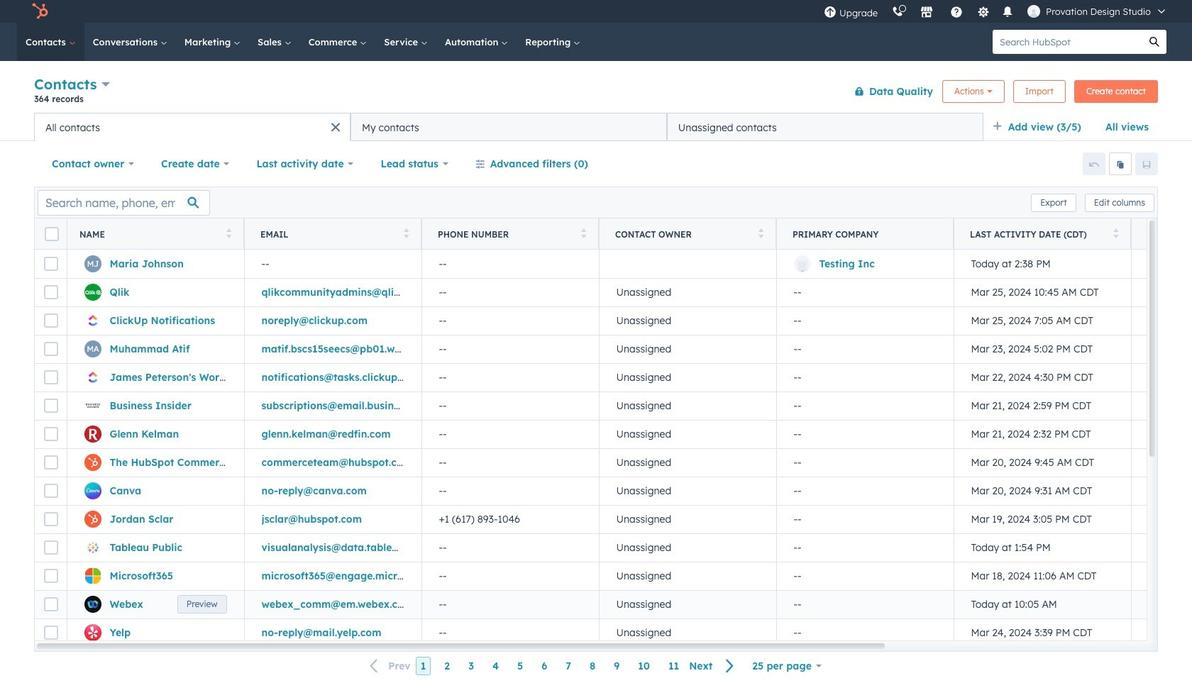 Task type: describe. For each thing, give the bounding box(es) containing it.
Search name, phone, email addresses, or company search field
[[38, 190, 210, 216]]

pagination navigation
[[362, 657, 744, 676]]

Search HubSpot search field
[[993, 30, 1143, 54]]

press to sort. image
[[404, 228, 409, 238]]

2 press to sort. element from the left
[[404, 228, 409, 240]]



Task type: locate. For each thing, give the bounding box(es) containing it.
1 press to sort. element from the left
[[226, 228, 231, 240]]

5 press to sort. element from the left
[[1114, 228, 1119, 240]]

4 press to sort. element from the left
[[759, 228, 764, 240]]

3 press to sort. image from the left
[[759, 228, 764, 238]]

press to sort. element
[[226, 228, 231, 240], [404, 228, 409, 240], [581, 228, 587, 240], [759, 228, 764, 240], [1114, 228, 1119, 240]]

press to sort. image
[[226, 228, 231, 238], [581, 228, 587, 238], [759, 228, 764, 238], [1114, 228, 1119, 238]]

marketplaces image
[[921, 6, 934, 19]]

4 press to sort. image from the left
[[1114, 228, 1119, 238]]

3 press to sort. element from the left
[[581, 228, 587, 240]]

james peterson image
[[1028, 5, 1041, 18]]

banner
[[34, 73, 1159, 113]]

column header
[[777, 219, 955, 250]]

1 press to sort. image from the left
[[226, 228, 231, 238]]

2 press to sort. image from the left
[[581, 228, 587, 238]]

menu
[[817, 0, 1176, 23]]



Task type: vqa. For each thing, say whether or not it's contained in the screenshot.
Search Id, Name, Or Description search field
no



